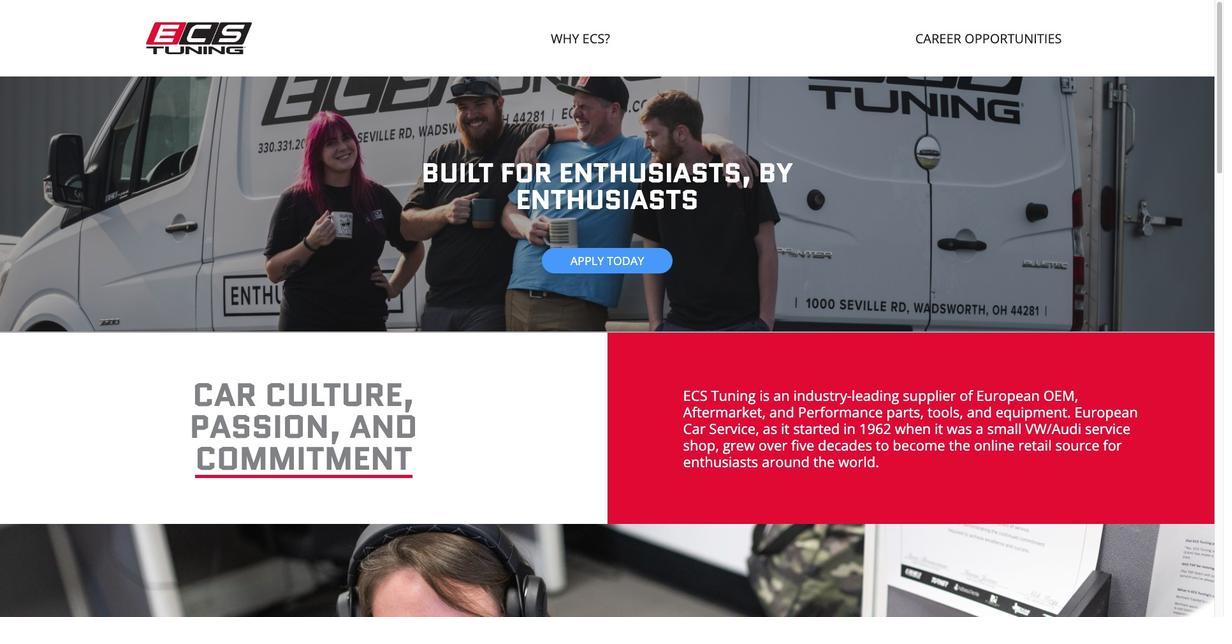 Task type: vqa. For each thing, say whether or not it's contained in the screenshot.
Conti
no



Task type: locate. For each thing, give the bounding box(es) containing it.
it
[[781, 419, 790, 438], [935, 419, 943, 438]]

the down started
[[813, 452, 835, 471]]

of
[[960, 386, 973, 405]]

2 it from the left
[[935, 419, 943, 438]]

apply today button
[[542, 248, 673, 274]]

it right the as
[[781, 419, 790, 438]]

enthusiasts down service,
[[683, 452, 758, 471]]

0 horizontal spatial and
[[350, 404, 418, 449]]

0 horizontal spatial european
[[976, 386, 1040, 405]]

commitment
[[195, 436, 412, 481]]

career opportunities
[[915, 30, 1062, 47]]

enthusiasts
[[516, 180, 699, 219], [683, 452, 758, 471]]

2 horizontal spatial and
[[967, 402, 992, 421]]

vw/audi
[[1025, 419, 1081, 438]]

1 vertical spatial enthusiasts
[[683, 452, 758, 471]]

0 horizontal spatial for
[[500, 154, 552, 192]]

european up source
[[1075, 402, 1138, 421]]

apply
[[570, 253, 604, 268]]

opportunities
[[965, 30, 1062, 47]]

passion,
[[190, 404, 341, 449]]

why
[[551, 30, 579, 47]]

source
[[1055, 435, 1099, 455]]

apply today link
[[542, 248, 673, 274]]

leading
[[852, 386, 899, 405]]

0 vertical spatial enthusiasts
[[516, 180, 699, 219]]

oem,
[[1044, 386, 1078, 405]]

decades
[[818, 435, 872, 455]]

to
[[876, 435, 889, 455]]

and
[[769, 402, 794, 421], [967, 402, 992, 421], [350, 404, 418, 449]]

aftermarket,
[[683, 402, 766, 421]]

for inside built for enthusiasts, by enthusiasts
[[500, 154, 552, 192]]

service,
[[709, 419, 759, 438]]

1 horizontal spatial and
[[769, 402, 794, 421]]

for
[[500, 154, 552, 192], [1103, 435, 1122, 455]]

ecs?
[[582, 30, 610, 47]]

the left a
[[949, 435, 970, 455]]

european up the small
[[976, 386, 1040, 405]]

0 horizontal spatial it
[[781, 419, 790, 438]]

around
[[762, 452, 810, 471]]

culture,
[[265, 372, 415, 417]]

enthusiasts up apply today
[[516, 180, 699, 219]]

car
[[193, 372, 257, 417]]

tools,
[[928, 402, 963, 421]]

supplier
[[903, 386, 956, 405]]

it left was
[[935, 419, 943, 438]]

european
[[976, 386, 1040, 405], [1075, 402, 1138, 421]]

ecs tuning is an industry-leading supplier of european oem, aftermarket, and performance parts, tools, and equipment. european car service, as it started in 1962 when it was a small vw/audi             service shop, grew over five decades to become the online retail             source for enthusiasts around the world.
[[683, 386, 1138, 471]]

over
[[759, 435, 788, 455]]

1 it from the left
[[781, 419, 790, 438]]

shop,
[[683, 435, 719, 455]]

online
[[974, 435, 1015, 455]]

1 horizontal spatial it
[[935, 419, 943, 438]]

by
[[759, 154, 793, 192]]

1 horizontal spatial the
[[949, 435, 970, 455]]

the
[[949, 435, 970, 455], [813, 452, 835, 471]]

apply today
[[570, 253, 644, 268]]

ecs
[[683, 386, 708, 405]]

become
[[893, 435, 945, 455]]

1 horizontal spatial for
[[1103, 435, 1122, 455]]

1 vertical spatial for
[[1103, 435, 1122, 455]]

0 vertical spatial for
[[500, 154, 552, 192]]

career
[[915, 30, 961, 47]]

when
[[895, 419, 931, 438]]

parts,
[[887, 402, 924, 421]]

performance
[[798, 402, 883, 421]]



Task type: describe. For each thing, give the bounding box(es) containing it.
built
[[422, 154, 494, 192]]

why ecs? link
[[544, 24, 616, 54]]

small
[[987, 419, 1022, 438]]

1 horizontal spatial european
[[1075, 402, 1138, 421]]

equipment.
[[996, 402, 1071, 421]]

and inside car culture, passion, and
[[350, 404, 418, 449]]

an
[[773, 386, 790, 405]]

started
[[793, 419, 840, 438]]

a
[[976, 419, 984, 438]]

for inside ecs tuning is an industry-leading supplier of european oem, aftermarket, and performance parts, tools, and equipment. european car service, as it started in 1962 when it was a small vw/audi             service shop, grew over five decades to become the online retail             source for enthusiasts around the world.
[[1103, 435, 1122, 455]]

grew
[[723, 435, 755, 455]]

five
[[791, 435, 814, 455]]

in
[[844, 419, 856, 438]]

car culture, passion, and
[[190, 372, 418, 449]]

car
[[683, 419, 706, 438]]

enthusiasts inside built for enthusiasts, by enthusiasts
[[516, 180, 699, 219]]

built for enthusiasts, by enthusiasts
[[422, 154, 793, 219]]

tuning
[[711, 386, 756, 405]]

service
[[1085, 419, 1131, 438]]

enthusiasts inside ecs tuning is an industry-leading supplier of european oem, aftermarket, and performance parts, tools, and equipment. european car service, as it started in 1962 when it was a small vw/audi             service shop, grew over five decades to become the online retail             source for enthusiasts around the world.
[[683, 452, 758, 471]]

today
[[607, 253, 644, 268]]

career opportunities link
[[909, 24, 1068, 54]]

is
[[759, 386, 770, 405]]

enthusiasts,
[[559, 154, 752, 192]]

world.
[[838, 452, 879, 471]]

as
[[763, 419, 777, 438]]

1962
[[859, 419, 891, 438]]

why ecs?
[[551, 30, 610, 47]]

retail
[[1018, 435, 1052, 455]]

industry-
[[793, 386, 852, 405]]

0 horizontal spatial the
[[813, 452, 835, 471]]

was
[[947, 419, 972, 438]]



